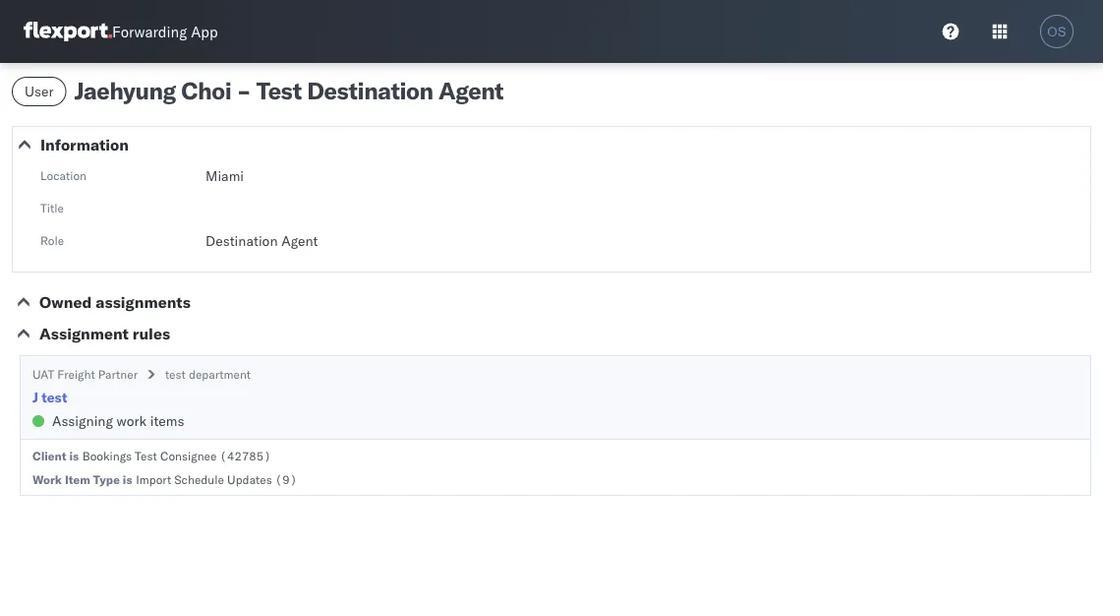 Task type: vqa. For each thing, say whether or not it's contained in the screenshot.
Internal (0) Button
no



Task type: locate. For each thing, give the bounding box(es) containing it.
-
[[237, 76, 251, 105]]

destination
[[307, 76, 433, 105], [206, 232, 278, 249]]

owned
[[39, 292, 92, 312]]

1 vertical spatial is
[[123, 472, 132, 487]]

1 horizontal spatial destination
[[307, 76, 433, 105]]

test department
[[165, 367, 251, 382]]

test
[[165, 367, 186, 382], [42, 389, 67, 406]]

j
[[32, 389, 38, 406]]

flexport. image
[[24, 22, 112, 41]]

user
[[25, 83, 54, 100]]

test for destination
[[256, 76, 302, 105]]

app
[[191, 22, 218, 41]]

test
[[256, 76, 302, 105], [135, 448, 157, 463]]

is right type
[[123, 472, 132, 487]]

0 vertical spatial test
[[256, 76, 302, 105]]

destination agent
[[206, 232, 318, 249]]

test right -
[[256, 76, 302, 105]]

1 vertical spatial test
[[42, 389, 67, 406]]

jaehyung choi - test destination agent
[[74, 76, 504, 105]]

rules
[[133, 324, 170, 343]]

0 vertical spatial is
[[69, 448, 79, 463]]

1 horizontal spatial agent
[[439, 76, 504, 105]]

1 horizontal spatial test
[[165, 367, 186, 382]]

0 horizontal spatial is
[[69, 448, 79, 463]]

item
[[65, 472, 90, 487]]

agent
[[439, 76, 504, 105], [282, 232, 318, 249]]

work
[[32, 472, 62, 487]]

forwarding
[[112, 22, 187, 41]]

miami
[[206, 167, 244, 184]]

test right j on the left bottom
[[42, 389, 67, 406]]

0 horizontal spatial destination
[[206, 232, 278, 249]]

test left department
[[165, 367, 186, 382]]

role
[[40, 233, 64, 247]]

client
[[32, 448, 66, 463]]

(9)
[[275, 472, 297, 487]]

j test link
[[32, 388, 67, 407]]

0 horizontal spatial test
[[135, 448, 157, 463]]

assignment rules
[[39, 324, 170, 343]]

1 vertical spatial destination
[[206, 232, 278, 249]]

(42785)
[[220, 448, 271, 463]]

consignee
[[160, 448, 217, 463]]

1 vertical spatial agent
[[282, 232, 318, 249]]

test up 'import'
[[135, 448, 157, 463]]

0 vertical spatial test
[[165, 367, 186, 382]]

choi
[[181, 76, 232, 105]]

assignments
[[96, 292, 191, 312]]

0 vertical spatial agent
[[439, 76, 504, 105]]

is
[[69, 448, 79, 463], [123, 472, 132, 487]]

assignment
[[39, 324, 129, 343]]

os
[[1048, 24, 1067, 39]]

0 horizontal spatial test
[[42, 389, 67, 406]]

forwarding app link
[[24, 22, 218, 41]]

schedule
[[174, 472, 224, 487]]

is up item
[[69, 448, 79, 463]]

os button
[[1035, 9, 1080, 54]]

1 horizontal spatial test
[[256, 76, 302, 105]]

import schedule updates (9)
[[136, 472, 297, 487]]

j test
[[32, 389, 67, 406]]

1 vertical spatial test
[[135, 448, 157, 463]]



Task type: describe. For each thing, give the bounding box(es) containing it.
jaehyung
[[74, 76, 176, 105]]

department
[[189, 367, 251, 382]]

client is bookings test consignee (42785)
[[32, 448, 271, 463]]

0 vertical spatial destination
[[307, 76, 433, 105]]

1 horizontal spatial is
[[123, 472, 132, 487]]

work
[[117, 412, 147, 429]]

partner
[[98, 367, 138, 382]]

information
[[40, 135, 129, 154]]

location
[[40, 168, 87, 183]]

uat
[[32, 367, 54, 382]]

type
[[93, 472, 120, 487]]

owned assignments
[[39, 292, 191, 312]]

title
[[40, 200, 64, 215]]

bookings
[[82, 448, 132, 463]]

0 horizontal spatial agent
[[282, 232, 318, 249]]

assigning work items
[[52, 412, 185, 429]]

forwarding app
[[112, 22, 218, 41]]

assigning
[[52, 412, 113, 429]]

test for consignee
[[135, 448, 157, 463]]

updates
[[227, 472, 272, 487]]

work item type is
[[32, 472, 132, 487]]

uat freight partner
[[32, 367, 138, 382]]

freight
[[57, 367, 95, 382]]

items
[[150, 412, 185, 429]]

import
[[136, 472, 171, 487]]



